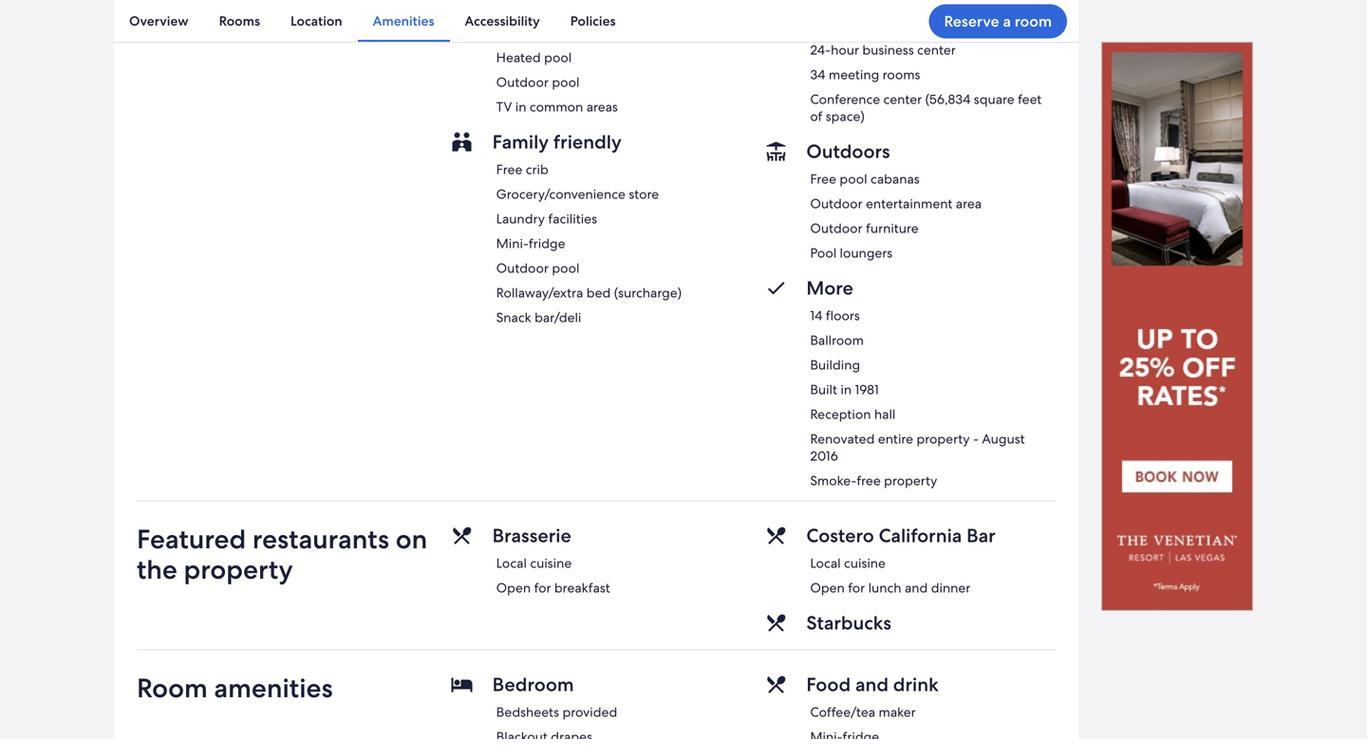 Task type: locate. For each thing, give the bounding box(es) containing it.
for inside local cuisine open for breakfast
[[534, 580, 551, 597]]

and right the lunch
[[905, 580, 928, 597]]

outdoor inside 'free crib grocery/convenience store laundry facilities mini-fridge outdoor pool rollaway/extra bed (surcharge) snack bar/deli'
[[496, 260, 549, 277]]

1 horizontal spatial local
[[810, 555, 841, 572]]

cuisine down the brasserie
[[530, 555, 572, 572]]

laundry
[[496, 210, 545, 227]]

(56,834
[[926, 91, 971, 108]]

list
[[114, 0, 1079, 42]]

of
[[810, 108, 823, 125]]

outdoor inside 24-hour gym heated pool outdoor pool tv in common areas
[[496, 74, 549, 91]]

open inside local cuisine open for lunch and dinner
[[810, 580, 845, 597]]

1 cuisine from the left
[[530, 555, 572, 572]]

on
[[396, 522, 428, 557]]

pool
[[544, 49, 572, 66], [552, 74, 580, 91], [840, 170, 868, 187], [552, 260, 580, 277]]

location
[[291, 12, 343, 29]]

1 horizontal spatial free
[[810, 170, 837, 187]]

0 horizontal spatial 24-
[[496, 24, 517, 41]]

area
[[956, 195, 982, 212]]

0 vertical spatial in
[[516, 98, 527, 115]]

room
[[137, 671, 208, 706]]

24- up the heated
[[496, 24, 517, 41]]

1 vertical spatial in
[[841, 381, 852, 398]]

rooms
[[883, 66, 921, 83]]

2 vertical spatial property
[[184, 553, 293, 587]]

for for brasserie
[[534, 580, 551, 597]]

free left crib
[[496, 161, 523, 178]]

reserve a room
[[945, 11, 1052, 31]]

policies link
[[555, 0, 631, 42]]

dinner
[[931, 580, 971, 597]]

a
[[1003, 11, 1011, 31]]

1981
[[855, 381, 879, 398]]

pool down outdoors
[[840, 170, 868, 187]]

amenities link
[[358, 0, 450, 42]]

food and drink
[[807, 673, 939, 698]]

hour
[[517, 24, 546, 41], [831, 41, 860, 58]]

hour up the heated
[[517, 24, 546, 41]]

breakfast
[[555, 580, 610, 597]]

24- up 34
[[810, 41, 831, 58]]

local for costero california bar
[[810, 555, 841, 572]]

1 horizontal spatial 24-
[[810, 41, 831, 58]]

1 vertical spatial property
[[884, 472, 938, 490]]

starbucks
[[807, 611, 892, 636]]

august
[[982, 431, 1025, 448]]

room
[[1015, 11, 1052, 31]]

property left -
[[917, 431, 970, 448]]

pool inside 'free crib grocery/convenience store laundry facilities mini-fridge outdoor pool rollaway/extra bed (surcharge) snack bar/deli'
[[552, 260, 580, 277]]

open for brasserie
[[496, 580, 531, 597]]

outdoor
[[496, 74, 549, 91], [810, 195, 863, 212], [810, 220, 863, 237], [496, 260, 549, 277]]

in right tv
[[516, 98, 527, 115]]

smoke-
[[810, 472, 857, 490]]

for for costero california bar
[[848, 580, 865, 597]]

1 horizontal spatial cuisine
[[844, 555, 886, 572]]

1 horizontal spatial hour
[[831, 41, 860, 58]]

property
[[917, 431, 970, 448], [884, 472, 938, 490], [184, 553, 293, 587]]

renovated
[[810, 431, 875, 448]]

featured restaurants on the property
[[137, 522, 428, 587]]

0 horizontal spatial local
[[496, 555, 527, 572]]

for left breakfast
[[534, 580, 551, 597]]

reception
[[810, 406, 871, 423]]

cuisine up the lunch
[[844, 555, 886, 572]]

business
[[863, 41, 914, 58]]

amenities
[[373, 12, 435, 29]]

hour inside 24-hour gym heated pool outdoor pool tv in common areas
[[517, 24, 546, 41]]

local
[[496, 555, 527, 572], [810, 555, 841, 572]]

and up the coffee/tea maker
[[856, 673, 889, 698]]

store
[[629, 186, 659, 203]]

in inside 24-hour gym heated pool outdoor pool tv in common areas
[[516, 98, 527, 115]]

open
[[496, 580, 531, 597], [810, 580, 845, 597]]

mini-
[[496, 235, 529, 252]]

costero california bar
[[807, 524, 996, 548]]

loungers
[[840, 244, 893, 262]]

room amenities
[[137, 671, 333, 706]]

for inside local cuisine open for lunch and dinner
[[848, 580, 865, 597]]

2 cuisine from the left
[[844, 555, 886, 572]]

gym
[[549, 24, 575, 41]]

0 horizontal spatial free
[[496, 161, 523, 178]]

property right the
[[184, 553, 293, 587]]

meeting
[[829, 66, 880, 83]]

cuisine inside local cuisine open for lunch and dinner
[[844, 555, 886, 572]]

local down costero
[[810, 555, 841, 572]]

0 horizontal spatial hour
[[517, 24, 546, 41]]

pool up "common"
[[552, 74, 580, 91]]

1 horizontal spatial for
[[848, 580, 865, 597]]

open up starbucks
[[810, 580, 845, 597]]

space)
[[826, 108, 865, 125]]

24-
[[496, 24, 517, 41], [810, 41, 831, 58]]

1 vertical spatial center
[[884, 91, 922, 108]]

coffee/tea
[[810, 704, 876, 721]]

hour up meeting
[[831, 41, 860, 58]]

for
[[534, 580, 551, 597], [848, 580, 865, 597]]

free inside 'free crib grocery/convenience store laundry facilities mini-fridge outdoor pool rollaway/extra bed (surcharge) snack bar/deli'
[[496, 161, 523, 178]]

tv
[[496, 98, 512, 115]]

grocery/convenience
[[496, 186, 626, 203]]

2016
[[810, 448, 839, 465]]

policies
[[571, 12, 616, 29]]

free
[[496, 161, 523, 178], [810, 170, 837, 187]]

1 local from the left
[[496, 555, 527, 572]]

local inside local cuisine open for breakfast
[[496, 555, 527, 572]]

cabanas
[[871, 170, 920, 187]]

1 horizontal spatial and
[[905, 580, 928, 597]]

for left the lunch
[[848, 580, 865, 597]]

2 open from the left
[[810, 580, 845, 597]]

property right free
[[884, 472, 938, 490]]

1 vertical spatial and
[[856, 673, 889, 698]]

local inside local cuisine open for lunch and dinner
[[810, 555, 841, 572]]

14 floors ballroom building built in 1981 reception hall renovated entire property - august 2016 smoke-free property
[[810, 307, 1025, 490]]

center down services
[[918, 41, 956, 58]]

maker
[[879, 704, 916, 721]]

ballroom
[[810, 332, 864, 349]]

2 local from the left
[[810, 555, 841, 572]]

pool down "fridge"
[[552, 260, 580, 277]]

location link
[[275, 0, 358, 42]]

2 for from the left
[[848, 580, 865, 597]]

cuisine for costero california bar
[[844, 555, 886, 572]]

cuisine inside local cuisine open for breakfast
[[530, 555, 572, 572]]

1 horizontal spatial in
[[841, 381, 852, 398]]

0 horizontal spatial open
[[496, 580, 531, 597]]

0 horizontal spatial for
[[534, 580, 551, 597]]

0 vertical spatial and
[[905, 580, 928, 597]]

1 for from the left
[[534, 580, 551, 597]]

free inside free pool cabanas outdoor entertainment area outdoor furniture pool loungers
[[810, 170, 837, 187]]

1 open from the left
[[496, 580, 531, 597]]

0 horizontal spatial cuisine
[[530, 555, 572, 572]]

1 horizontal spatial open
[[810, 580, 845, 597]]

0 vertical spatial center
[[918, 41, 956, 58]]

areas
[[587, 98, 618, 115]]

local down the brasserie
[[496, 555, 527, 572]]

free down outdoors
[[810, 170, 837, 187]]

local cuisine open for lunch and dinner
[[810, 555, 971, 597]]

pool inside free pool cabanas outdoor entertainment area outdoor furniture pool loungers
[[840, 170, 868, 187]]

open inside local cuisine open for breakfast
[[496, 580, 531, 597]]

and
[[905, 580, 928, 597], [856, 673, 889, 698]]

built
[[810, 381, 838, 398]]

center down rooms
[[884, 91, 922, 108]]

in left 1981
[[841, 381, 852, 398]]

0 horizontal spatial in
[[516, 98, 527, 115]]

restaurants
[[253, 522, 389, 557]]

open down the brasserie
[[496, 580, 531, 597]]



Task type: describe. For each thing, give the bounding box(es) containing it.
entire
[[878, 431, 914, 448]]

list containing overview
[[114, 0, 1079, 42]]

bedsheets
[[496, 704, 559, 721]]

family
[[493, 130, 549, 154]]

hall
[[875, 406, 896, 423]]

0 horizontal spatial and
[[856, 673, 889, 698]]

accessibility
[[465, 12, 540, 29]]

24-hour gym heated pool outdoor pool tv in common areas
[[496, 24, 618, 115]]

free crib grocery/convenience store laundry facilities mini-fridge outdoor pool rollaway/extra bed (surcharge) snack bar/deli
[[496, 161, 682, 326]]

costero
[[807, 524, 875, 548]]

bed
[[587, 284, 611, 301]]

feet
[[1018, 91, 1042, 108]]

open for costero california bar
[[810, 580, 845, 597]]

free for free pool cabanas outdoor entertainment area outdoor furniture pool loungers
[[810, 170, 837, 187]]

-
[[974, 431, 979, 448]]

property inside featured restaurants on the property
[[184, 553, 293, 587]]

free pool cabanas outdoor entertainment area outdoor furniture pool loungers
[[810, 170, 982, 262]]

rooms
[[219, 12, 260, 29]]

bedsheets provided
[[496, 704, 618, 721]]

24- inside 24-hour gym heated pool outdoor pool tv in common areas
[[496, 24, 517, 41]]

coffee/tea maker
[[810, 704, 916, 721]]

outdoors
[[807, 139, 891, 164]]

cuisine for brasserie
[[530, 555, 572, 572]]

bar
[[967, 524, 996, 548]]

conference
[[810, 91, 881, 108]]

drink
[[894, 673, 939, 698]]

rollaway/extra
[[496, 284, 583, 301]]

facilities
[[548, 210, 597, 227]]

amenities
[[214, 671, 333, 706]]

local cuisine open for breakfast
[[496, 555, 610, 597]]

0 vertical spatial property
[[917, 431, 970, 448]]

fridge
[[529, 235, 566, 252]]

more
[[807, 276, 854, 301]]

the
[[137, 553, 177, 587]]

california
[[879, 524, 962, 548]]

featured
[[137, 522, 246, 557]]

in inside 14 floors ballroom building built in 1981 reception hall renovated entire property - august 2016 smoke-free property
[[841, 381, 852, 398]]

accessibility link
[[450, 0, 555, 42]]

provided
[[563, 704, 618, 721]]

furniture
[[866, 220, 919, 237]]

crib
[[526, 161, 549, 178]]

34
[[810, 66, 826, 83]]

bedroom
[[493, 673, 574, 698]]

floors
[[826, 307, 860, 324]]

free for free crib grocery/convenience store laundry facilities mini-fridge outdoor pool rollaway/extra bed (surcharge) snack bar/deli
[[496, 161, 523, 178]]

lunch
[[869, 580, 902, 597]]

business
[[807, 10, 881, 35]]

overview
[[129, 12, 189, 29]]

overview link
[[114, 0, 204, 42]]

brasserie
[[493, 524, 572, 548]]

free
[[857, 472, 881, 490]]

square
[[974, 91, 1015, 108]]

24- inside business services 24-hour business center 34 meeting rooms conference center (56,834 square feet of space)
[[810, 41, 831, 58]]

rooms link
[[204, 0, 275, 42]]

pool
[[810, 244, 837, 262]]

friendly
[[554, 130, 622, 154]]

and inside local cuisine open for lunch and dinner
[[905, 580, 928, 597]]

services
[[886, 10, 956, 35]]

reserve
[[945, 11, 1000, 31]]

hour inside business services 24-hour business center 34 meeting rooms conference center (56,834 square feet of space)
[[831, 41, 860, 58]]

snack
[[496, 309, 532, 326]]

family friendly
[[493, 130, 622, 154]]

building
[[810, 357, 861, 374]]

bar/deli
[[535, 309, 582, 326]]

food
[[807, 673, 851, 698]]

(surcharge)
[[614, 284, 682, 301]]

pool down gym on the top of page
[[544, 49, 572, 66]]

heated
[[496, 49, 541, 66]]

reserve a room button
[[929, 4, 1068, 38]]

local for brasserie
[[496, 555, 527, 572]]

entertainment
[[866, 195, 953, 212]]

common
[[530, 98, 583, 115]]

business services 24-hour business center 34 meeting rooms conference center (56,834 square feet of space)
[[807, 10, 1042, 125]]



Task type: vqa. For each thing, say whether or not it's contained in the screenshot.
the top Liked:
no



